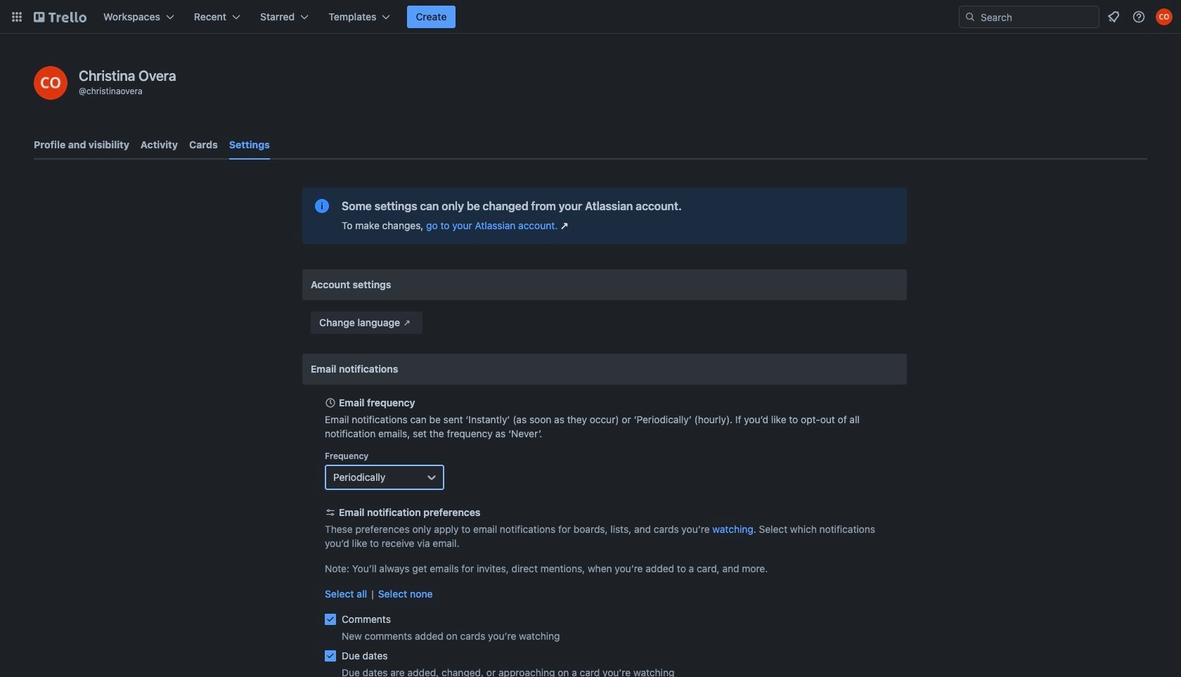 Task type: locate. For each thing, give the bounding box(es) containing it.
search image
[[965, 11, 976, 23]]

christina overa (christinaovera) image down back to home image
[[34, 66, 68, 100]]

back to home image
[[34, 6, 87, 28]]

christina overa (christinaovera) image
[[1157, 8, 1173, 25], [34, 66, 68, 100]]

0 vertical spatial christina overa (christinaovera) image
[[1157, 8, 1173, 25]]

christina overa (christinaovera) image inside the primary element
[[1157, 8, 1173, 25]]

1 vertical spatial christina overa (christinaovera) image
[[34, 66, 68, 100]]

christina overa (christinaovera) image right open information menu image
[[1157, 8, 1173, 25]]

0 notifications image
[[1106, 8, 1123, 25]]

1 horizontal spatial christina overa (christinaovera) image
[[1157, 8, 1173, 25]]

0 horizontal spatial christina overa (christinaovera) image
[[34, 66, 68, 100]]



Task type: vqa. For each thing, say whether or not it's contained in the screenshot.
the bottom 'Christina Overa (christinaovera)' icon
yes



Task type: describe. For each thing, give the bounding box(es) containing it.
primary element
[[0, 0, 1182, 34]]

sm image
[[400, 316, 414, 330]]

open information menu image
[[1133, 10, 1147, 24]]

Search field
[[976, 7, 1100, 27]]



